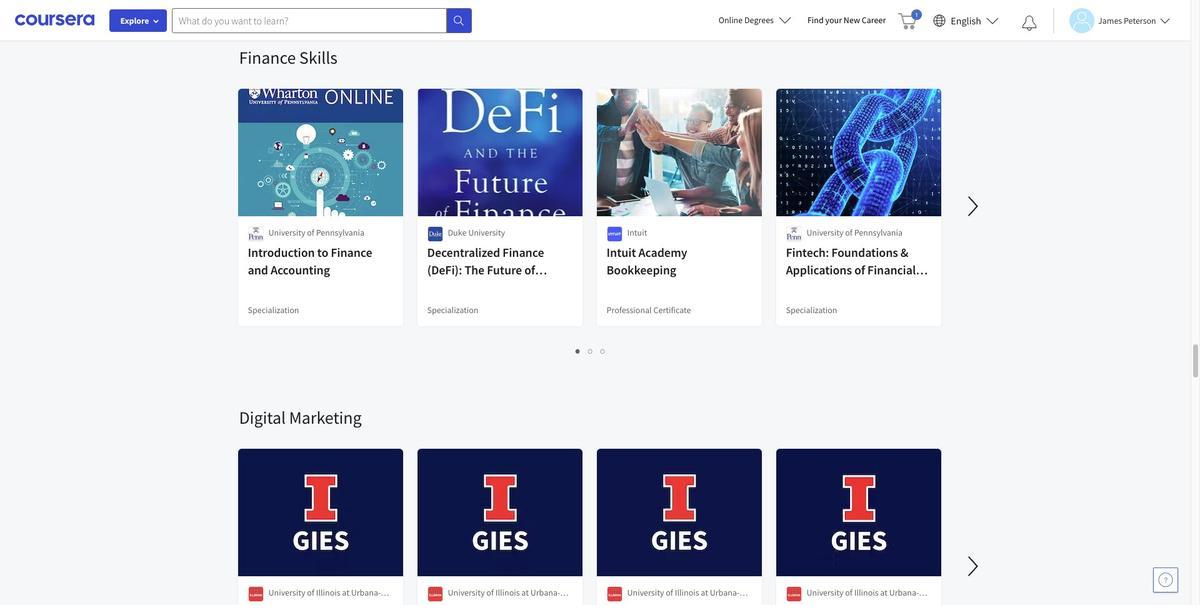 Task type: vqa. For each thing, say whether or not it's contained in the screenshot.


Task type: describe. For each thing, give the bounding box(es) containing it.
university of illinois at urbana-champaign image
[[786, 586, 802, 602]]

online degrees button
[[709, 6, 801, 34]]

university of illinois at urbana- champaign for first university of illinois at urbana-champaign icon from left
[[269, 587, 381, 605]]

foundations
[[832, 244, 898, 260]]

&
[[901, 244, 909, 260]]

show notifications image
[[1022, 16, 1037, 31]]

explore
[[120, 15, 149, 26]]

of for university of pennsylvania icon for introduction to finance and accounting
[[307, 227, 314, 238]]

champaign for first university of illinois at urbana-champaign icon from right
[[627, 600, 669, 605]]

university of illinois at urbana- champaign for second university of illinois at urbana-champaign icon from right
[[448, 587, 560, 605]]

2
[[588, 345, 593, 357]]

applications
[[786, 262, 852, 278]]

1 university of illinois at urbana- champaign link from the left
[[237, 448, 404, 605]]

intuit for intuit
[[627, 227, 647, 238]]

help center image
[[1158, 573, 1173, 588]]

duke
[[448, 227, 467, 238]]

What do you want to learn? text field
[[172, 8, 447, 33]]

university of illinois at urbana- champaign for university of illinois at urbana-champaign image
[[807, 587, 919, 605]]

urbana- for first university of illinois at urbana- champaign link from the left
[[351, 587, 381, 598]]

english button
[[929, 0, 1004, 41]]

1 illinois from the left
[[316, 587, 340, 598]]

2 university of illinois at urbana-champaign image from the left
[[427, 586, 443, 602]]

fintech:
[[786, 244, 829, 260]]

of for first university of illinois at urbana-champaign icon from left
[[307, 587, 314, 598]]

decentralized
[[427, 244, 500, 260]]

next slide image
[[958, 191, 988, 221]]

of for first university of illinois at urbana-champaign icon from right
[[666, 587, 673, 598]]

intuit image
[[607, 226, 622, 242]]

intuit for intuit academy bookkeeping
[[607, 244, 636, 260]]

university of pennsylvania image for fintech: foundations & applications of financial technology
[[786, 226, 802, 242]]

future
[[487, 262, 522, 278]]

financial
[[868, 262, 916, 278]]

university of pennsylvania for foundations
[[807, 227, 903, 238]]

fintech: foundations & applications of financial technology
[[786, 244, 916, 295]]

peterson
[[1124, 15, 1156, 26]]

duke university
[[448, 227, 505, 238]]

james peterson
[[1098, 15, 1156, 26]]

professional certificate
[[607, 304, 691, 316]]

3 university of illinois at urbana-champaign image from the left
[[607, 586, 622, 602]]

champaign for second university of illinois at urbana-champaign icon from right
[[448, 600, 490, 605]]

find your new career link
[[801, 13, 892, 28]]

specialization for introduction to finance and accounting
[[248, 304, 299, 316]]

of inside fintech: foundations & applications of financial technology
[[855, 262, 865, 278]]

finance skills
[[239, 46, 338, 69]]

3 button
[[597, 344, 610, 358]]

3
[[601, 345, 606, 357]]

brand management carousel element
[[239, 0, 952, 9]]

2 button
[[585, 344, 597, 358]]

university of illinois at urbana- champaign for first university of illinois at urbana-champaign icon from right
[[627, 587, 740, 605]]

james
[[1098, 15, 1122, 26]]

career
[[862, 14, 886, 26]]

at for 2nd university of illinois at urbana- champaign link from right
[[701, 587, 708, 598]]

university of pennsylvania image for introduction to finance and accounting
[[248, 226, 264, 242]]

at for 4th university of illinois at urbana- champaign link
[[880, 587, 888, 598]]

1 university of illinois at urbana-champaign image from the left
[[248, 586, 264, 602]]

4 university of illinois at urbana- champaign link from the left
[[775, 448, 942, 605]]

technology
[[786, 279, 847, 295]]

coursera image
[[15, 10, 94, 30]]

pennsylvania for to
[[316, 227, 364, 238]]

finance skills carousel element
[[233, 9, 1200, 369]]

1 button
[[572, 344, 585, 358]]

find your new career
[[808, 14, 886, 26]]



Task type: locate. For each thing, give the bounding box(es) containing it.
university of pennsylvania up "foundations"
[[807, 227, 903, 238]]

explore button
[[109, 9, 167, 32]]

english
[[951, 14, 981, 27]]

duke university image
[[427, 226, 443, 242]]

university of illinois at urbana-champaign image
[[248, 586, 264, 602], [427, 586, 443, 602], [607, 586, 622, 602]]

introduction
[[248, 244, 315, 260]]

new
[[844, 14, 860, 26]]

james peterson button
[[1053, 8, 1170, 33]]

finance right to
[[331, 244, 372, 260]]

specialization down (defi):
[[427, 304, 479, 316]]

1 university of pennsylvania from the left
[[269, 227, 364, 238]]

finance inside introduction to finance and accounting
[[331, 244, 372, 260]]

at for first university of illinois at urbana- champaign link from the left
[[342, 587, 349, 598]]

1 horizontal spatial university of pennsylvania image
[[786, 226, 802, 242]]

university of pennsylvania image up fintech:
[[786, 226, 802, 242]]

3 illinois from the left
[[675, 587, 699, 598]]

of for second university of illinois at urbana-champaign icon from right
[[487, 587, 494, 598]]

digital marketing
[[239, 406, 362, 429]]

degrees
[[745, 14, 774, 26]]

urbana- for 3rd university of illinois at urbana- champaign link from right
[[531, 587, 560, 598]]

urbana- for 4th university of illinois at urbana- champaign link
[[889, 587, 919, 598]]

1 urbana- from the left
[[351, 587, 381, 598]]

3 urbana- from the left
[[710, 587, 740, 598]]

2 pennsylvania from the left
[[854, 227, 903, 238]]

university
[[269, 227, 305, 238], [468, 227, 505, 238], [807, 227, 844, 238], [269, 587, 305, 598], [448, 587, 485, 598], [627, 587, 664, 598], [807, 587, 844, 598]]

specialization for fintech: foundations & applications of financial technology
[[786, 304, 837, 316]]

finance up future
[[503, 244, 544, 260]]

2 university of illinois at urbana- champaign from the left
[[448, 587, 560, 605]]

4 university of illinois at urbana- champaign from the left
[[807, 587, 919, 605]]

marketing
[[289, 406, 362, 429]]

finance left skills
[[239, 46, 296, 69]]

1 specialization from the left
[[248, 304, 299, 316]]

3 specialization from the left
[[786, 304, 837, 316]]

0 horizontal spatial university of pennsylvania image
[[248, 226, 264, 242]]

university of pennsylvania image
[[248, 226, 264, 242], [786, 226, 802, 242]]

specialization down technology
[[786, 304, 837, 316]]

shopping cart: 1 item image
[[899, 9, 922, 29]]

1 university of illinois at urbana- champaign from the left
[[269, 587, 381, 605]]

at
[[342, 587, 349, 598], [522, 587, 529, 598], [701, 587, 708, 598], [880, 587, 888, 598]]

of
[[307, 227, 314, 238], [845, 227, 853, 238], [525, 262, 535, 278], [855, 262, 865, 278], [307, 587, 314, 598], [487, 587, 494, 598], [666, 587, 673, 598], [845, 587, 853, 598]]

urbana- for 2nd university of illinois at urbana- champaign link from right
[[710, 587, 740, 598]]

4 at from the left
[[880, 587, 888, 598]]

2 university of pennsylvania from the left
[[807, 227, 903, 238]]

2 horizontal spatial specialization
[[786, 304, 837, 316]]

intuit
[[627, 227, 647, 238], [607, 244, 636, 260]]

champaign for first university of illinois at urbana-champaign icon from left
[[269, 600, 310, 605]]

2 illinois from the left
[[496, 587, 520, 598]]

3 at from the left
[[701, 587, 708, 598]]

introduction to finance and accounting
[[248, 244, 372, 278]]

of for university of illinois at urbana-champaign image
[[845, 587, 853, 598]]

and
[[248, 262, 268, 278]]

find
[[808, 14, 824, 26]]

list inside finance skills carousel element
[[239, 344, 942, 358]]

1 horizontal spatial university of illinois at urbana-champaign image
[[427, 586, 443, 602]]

0 vertical spatial intuit
[[627, 227, 647, 238]]

intuit academy bookkeeping
[[607, 244, 687, 278]]

university of illinois at urbana- champaign link
[[237, 448, 404, 605], [416, 448, 584, 605], [595, 448, 763, 605], [775, 448, 942, 605]]

1 champaign from the left
[[269, 600, 310, 605]]

online degrees
[[719, 14, 774, 26]]

0 horizontal spatial university of pennsylvania
[[269, 227, 364, 238]]

list containing 1
[[239, 344, 942, 358]]

pennsylvania
[[316, 227, 364, 238], [854, 227, 903, 238]]

4 urbana- from the left
[[889, 587, 919, 598]]

your
[[826, 14, 842, 26]]

0 horizontal spatial pennsylvania
[[316, 227, 364, 238]]

1
[[576, 345, 581, 357]]

accounting
[[271, 262, 330, 278]]

4 illinois from the left
[[854, 587, 879, 598]]

specialization
[[248, 304, 299, 316], [427, 304, 479, 316], [786, 304, 837, 316]]

champaign
[[269, 600, 310, 605], [448, 600, 490, 605], [627, 600, 669, 605], [807, 600, 849, 605]]

None search field
[[172, 8, 472, 33]]

1 horizontal spatial university of pennsylvania
[[807, 227, 903, 238]]

intuit right intuit image
[[627, 227, 647, 238]]

academy
[[639, 244, 687, 260]]

1 horizontal spatial specialization
[[427, 304, 479, 316]]

digital
[[239, 406, 286, 429]]

pennsylvania for foundations
[[854, 227, 903, 238]]

champaign for university of illinois at urbana-champaign image
[[807, 600, 849, 605]]

list
[[239, 344, 942, 358]]

of inside decentralized finance (defi): the future of finance
[[525, 262, 535, 278]]

2 specialization from the left
[[427, 304, 479, 316]]

1 at from the left
[[342, 587, 349, 598]]

university of pennsylvania image up the 'introduction'
[[248, 226, 264, 242]]

of for university of pennsylvania icon related to fintech: foundations & applications of financial technology
[[845, 227, 853, 238]]

university of pennsylvania
[[269, 227, 364, 238], [807, 227, 903, 238]]

digital marketing carousel element
[[233, 369, 1200, 605]]

1 university of pennsylvania image from the left
[[248, 226, 264, 242]]

to
[[317, 244, 328, 260]]

4 champaign from the left
[[807, 600, 849, 605]]

1 vertical spatial intuit
[[607, 244, 636, 260]]

2 at from the left
[[522, 587, 529, 598]]

2 university of pennsylvania image from the left
[[786, 226, 802, 242]]

2 university of illinois at urbana- champaign link from the left
[[416, 448, 584, 605]]

professional
[[607, 304, 652, 316]]

certificate
[[654, 304, 691, 316]]

3 university of illinois at urbana- champaign from the left
[[627, 587, 740, 605]]

specialization down and
[[248, 304, 299, 316]]

illinois
[[316, 587, 340, 598], [496, 587, 520, 598], [675, 587, 699, 598], [854, 587, 879, 598]]

university of illinois at urbana- champaign
[[269, 587, 381, 605], [448, 587, 560, 605], [627, 587, 740, 605], [807, 587, 919, 605]]

0 horizontal spatial university of illinois at urbana-champaign image
[[248, 586, 264, 602]]

skills
[[299, 46, 338, 69]]

finance
[[239, 46, 296, 69], [331, 244, 372, 260], [503, 244, 544, 260], [427, 279, 469, 295]]

3 university of illinois at urbana- champaign link from the left
[[595, 448, 763, 605]]

1 pennsylvania from the left
[[316, 227, 364, 238]]

2 horizontal spatial university of illinois at urbana-champaign image
[[607, 586, 622, 602]]

finance down (defi):
[[427, 279, 469, 295]]

intuit down intuit image
[[607, 244, 636, 260]]

bookkeeping
[[607, 262, 676, 278]]

online
[[719, 14, 743, 26]]

pennsylvania up "foundations"
[[854, 227, 903, 238]]

pennsylvania up to
[[316, 227, 364, 238]]

intuit inside the intuit academy bookkeeping
[[607, 244, 636, 260]]

the
[[465, 262, 485, 278]]

2 champaign from the left
[[448, 600, 490, 605]]

(defi):
[[427, 262, 462, 278]]

next slide image
[[958, 551, 988, 581]]

1 horizontal spatial pennsylvania
[[854, 227, 903, 238]]

0 horizontal spatial specialization
[[248, 304, 299, 316]]

university of pennsylvania for to
[[269, 227, 364, 238]]

urbana-
[[351, 587, 381, 598], [531, 587, 560, 598], [710, 587, 740, 598], [889, 587, 919, 598]]

3 champaign from the left
[[627, 600, 669, 605]]

at for 3rd university of illinois at urbana- champaign link from right
[[522, 587, 529, 598]]

university of pennsylvania up to
[[269, 227, 364, 238]]

specialization for decentralized finance (defi): the future of finance
[[427, 304, 479, 316]]

decentralized finance (defi): the future of finance
[[427, 244, 544, 295]]

2 urbana- from the left
[[531, 587, 560, 598]]



